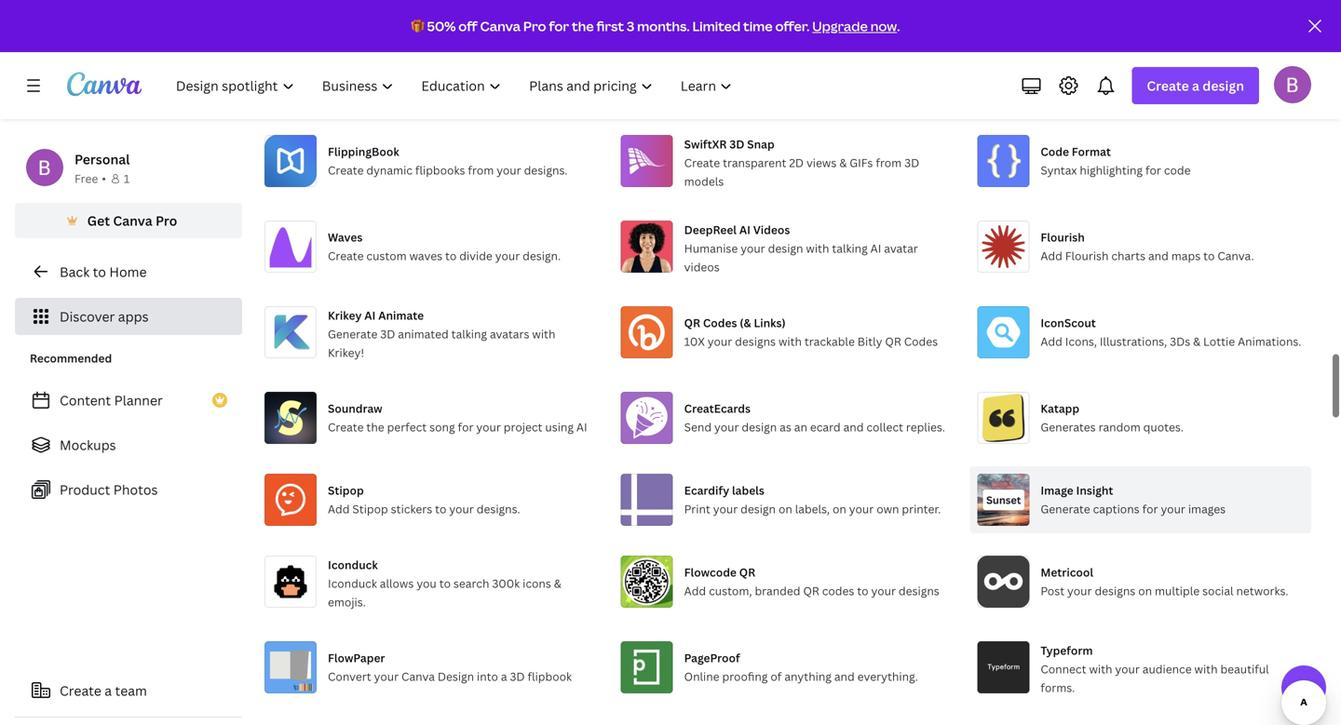 Task type: describe. For each thing, give the bounding box(es) containing it.
your inside flowpaper convert your canva design into a 3d flipbook
[[374, 669, 399, 685]]

design inside createcards send your design as an ecard and collect replies.
[[742, 420, 777, 435]]

song
[[430, 420, 455, 435]]

flippingbook create dynamic flipbooks from your designs.
[[328, 144, 568, 178]]

images
[[1189, 502, 1226, 517]]

for inside soundraw create the perfect song for your project using ai
[[458, 420, 474, 435]]

and inside pageproof online proofing of anything and everything.
[[835, 669, 855, 685]]

create inside create a design dropdown button
[[1147, 77, 1189, 95]]

home
[[109, 263, 147, 281]]

your inside createcards send your design as an ecard and collect replies.
[[715, 420, 739, 435]]

your down ecardify
[[713, 502, 738, 517]]

dynamic
[[367, 163, 413, 178]]

design
[[438, 669, 474, 685]]

create a team button
[[15, 673, 242, 710]]

collect
[[867, 420, 904, 435]]

your inside metricool post your designs on multiple social networks.
[[1068, 584, 1092, 599]]

create a team
[[60, 682, 147, 700]]

1 horizontal spatial on
[[833, 502, 847, 517]]

post
[[1041, 584, 1065, 599]]

highlighting
[[1080, 163, 1143, 178]]

krikey
[[328, 308, 362, 323]]

soundraw
[[328, 401, 383, 416]]

designs inside qr codes (& links) 10x your designs with trackable bitly qr codes
[[735, 334, 776, 349]]

discover apps link
[[15, 298, 242, 335]]

format
[[1072, 144, 1111, 159]]

krikey!
[[328, 345, 364, 361]]

charts
[[1112, 248, 1146, 264]]

maps
[[1172, 248, 1201, 264]]

content
[[60, 392, 111, 409]]

a for design
[[1193, 77, 1200, 95]]

apps
[[118, 308, 149, 326]]

first
[[597, 17, 624, 35]]

recommended
[[30, 351, 112, 366]]

create inside create a team button
[[60, 682, 101, 700]]

with right connect
[[1090, 662, 1113, 677]]

katapp generates random quotes.
[[1041, 401, 1184, 435]]

flipbook
[[528, 669, 572, 685]]

your inside flippingbook create dynamic flipbooks from your designs.
[[497, 163, 521, 178]]

multiple
[[1155, 584, 1200, 599]]

on inside metricool post your designs on multiple social networks.
[[1139, 584, 1153, 599]]

stipop add stipop stickers to your designs.
[[328, 483, 520, 517]]

links)
[[754, 315, 786, 331]]

your inside typeform connect with your audience with beautiful forms.
[[1116, 662, 1140, 677]]

design inside deepreel ai videos humanise your design with talking ai avatar videos
[[768, 241, 804, 256]]

3d left snap
[[730, 136, 745, 152]]

canva.
[[1218, 248, 1255, 264]]

views
[[807, 155, 837, 170]]

off
[[459, 17, 478, 35]]

quotes.
[[1144, 420, 1184, 435]]

flowpaper
[[328, 651, 385, 666]]

your inside stipop add stipop stickers to your designs.
[[449, 502, 474, 517]]

design inside dropdown button
[[1203, 77, 1245, 95]]

0 vertical spatial flourish
[[1041, 230, 1085, 245]]

ai left avatar
[[871, 241, 882, 256]]

syntax
[[1041, 163, 1077, 178]]

& inside iconduck iconduck allows you to search 300k icons & emojis.
[[554, 576, 562, 592]]

designs. for add stipop stickers to your designs.
[[477, 502, 520, 517]]

your inside soundraw create the perfect song for your project using ai
[[476, 420, 501, 435]]

codes
[[822, 584, 855, 599]]

team
[[115, 682, 147, 700]]

pro inside button
[[156, 212, 177, 230]]

upgrade
[[813, 17, 868, 35]]

convert
[[328, 669, 371, 685]]

1 horizontal spatial the
[[572, 17, 594, 35]]

designs inside metricool post your designs on multiple social networks.
[[1095, 584, 1136, 599]]

qr up 10x
[[684, 315, 701, 331]]

networks.
[[1237, 584, 1289, 599]]

free
[[75, 171, 98, 186]]

ai inside krikey ai animate generate 3d animated talking avatars with krikey!
[[365, 308, 376, 323]]

for inside image insight generate captions for your images
[[1143, 502, 1159, 517]]

to inside waves create custom waves to divide your design.
[[445, 248, 457, 264]]

and inside flourish add flourish charts and maps to canva.
[[1149, 248, 1169, 264]]

ecardify
[[684, 483, 730, 498]]

2 iconduck from the top
[[328, 576, 377, 592]]

animated
[[398, 327, 449, 342]]

your inside deepreel ai videos humanise your design with talking ai avatar videos
[[741, 241, 766, 256]]

to inside flowcode qr add custom, branded qr codes to your designs
[[857, 584, 869, 599]]

waves
[[328, 230, 363, 245]]

get
[[87, 212, 110, 230]]

send
[[684, 420, 712, 435]]

qr left codes at the bottom right of page
[[804, 584, 820, 599]]

offer.
[[776, 17, 810, 35]]

0 horizontal spatial codes
[[703, 315, 737, 331]]

create inside swiftxr 3d snap create transparent 2d views & gifs from 3d models
[[684, 155, 720, 170]]

1 vertical spatial codes
[[904, 334, 938, 349]]

your left own
[[849, 502, 874, 517]]

branded
[[755, 584, 801, 599]]

qr codes (& links) 10x your designs with trackable bitly qr codes
[[684, 315, 938, 349]]

image insight generate captions for your images
[[1041, 483, 1226, 517]]

waves
[[410, 248, 443, 264]]

icons,
[[1066, 334, 1097, 349]]

mockups link
[[15, 427, 242, 464]]

🎁
[[411, 17, 424, 35]]

qr right the bitly
[[885, 334, 902, 349]]

10x
[[684, 334, 705, 349]]

content planner link
[[15, 382, 242, 419]]

1 iconduck from the top
[[328, 558, 378, 573]]

design inside ecardify labels print your design on labels, on your own printer.
[[741, 502, 776, 517]]

labels
[[732, 483, 765, 498]]

pageproof
[[684, 651, 740, 666]]

humanise
[[684, 241, 738, 256]]

models
[[684, 174, 724, 189]]

now
[[871, 17, 897, 35]]

proofing
[[722, 669, 768, 685]]

from inside flippingbook create dynamic flipbooks from your designs.
[[468, 163, 494, 178]]

ai inside soundraw create the perfect song for your project using ai
[[577, 420, 587, 435]]

image
[[1041, 483, 1074, 498]]

to right back
[[93, 263, 106, 281]]

social
[[1203, 584, 1234, 599]]

back
[[60, 263, 90, 281]]

swiftxr 3d snap create transparent 2d views & gifs from 3d models
[[684, 136, 920, 189]]

illustrations,
[[1100, 334, 1168, 349]]

you
[[417, 576, 437, 592]]

with inside qr codes (& links) 10x your designs with trackable bitly qr codes
[[779, 334, 802, 349]]

with left beautiful at the right
[[1195, 662, 1218, 677]]

connect
[[1041, 662, 1087, 677]]

anything
[[785, 669, 832, 685]]

bob builder image
[[1275, 66, 1312, 103]]

an
[[794, 420, 808, 435]]



Task type: vqa. For each thing, say whether or not it's contained in the screenshot.


Task type: locate. For each thing, give the bounding box(es) containing it.
talking inside deepreel ai videos humanise your design with talking ai avatar videos
[[832, 241, 868, 256]]

1 horizontal spatial codes
[[904, 334, 938, 349]]

image insight group
[[970, 467, 1312, 534]]

emojis.
[[328, 595, 366, 610]]

trackable
[[805, 334, 855, 349]]

1 horizontal spatial pro
[[523, 17, 546, 35]]

0 horizontal spatial a
[[105, 682, 112, 700]]

add inside iconscout add icons, illustrations, 3ds & lottie animations.
[[1041, 334, 1063, 349]]

flourish
[[1041, 230, 1085, 245], [1066, 248, 1109, 264]]

your left project
[[476, 420, 501, 435]]

1 horizontal spatial from
[[876, 155, 902, 170]]

create inside waves create custom waves to divide your design.
[[328, 248, 364, 264]]

from right gifs
[[876, 155, 902, 170]]

forms.
[[1041, 681, 1075, 696]]

to inside stipop add stipop stickers to your designs.
[[435, 502, 447, 517]]

avatar
[[884, 241, 918, 256]]

custom,
[[709, 584, 752, 599]]

create inside flippingbook create dynamic flipbooks from your designs.
[[328, 163, 364, 178]]

stickers
[[391, 502, 432, 517]]

flourish left "charts"
[[1066, 248, 1109, 264]]

with inside deepreel ai videos humanise your design with talking ai avatar videos
[[806, 241, 830, 256]]

1 vertical spatial pro
[[156, 212, 177, 230]]

photos
[[113, 481, 158, 499]]

your inside qr codes (& links) 10x your designs with trackable bitly qr codes
[[708, 334, 733, 349]]

canva for flowpaper
[[402, 669, 435, 685]]

3d inside flowpaper convert your canva design into a 3d flipbook
[[510, 669, 525, 685]]

2 vertical spatial canva
[[402, 669, 435, 685]]

2 vertical spatial and
[[835, 669, 855, 685]]

0 horizontal spatial generate
[[328, 327, 378, 342]]

ai right using
[[577, 420, 587, 435]]

0 horizontal spatial designs.
[[477, 502, 520, 517]]

from inside swiftxr 3d snap create transparent 2d views & gifs from 3d models
[[876, 155, 902, 170]]

on left labels,
[[779, 502, 793, 517]]

a inside dropdown button
[[1193, 77, 1200, 95]]

create down waves on the top of page
[[328, 248, 364, 264]]

0 vertical spatial pro
[[523, 17, 546, 35]]

your inside waves create custom waves to divide your design.
[[495, 248, 520, 264]]

limited
[[693, 17, 741, 35]]

add inside flourish add flourish charts and maps to canva.
[[1041, 248, 1063, 264]]

iconduck iconduck allows you to search 300k icons & emojis.
[[328, 558, 562, 610]]

designs. inside stipop add stipop stickers to your designs.
[[477, 502, 520, 517]]

using
[[545, 420, 574, 435]]

everything.
[[858, 669, 918, 685]]

for right the captions
[[1143, 502, 1159, 517]]

codes left (&
[[703, 315, 737, 331]]

replies.
[[906, 420, 946, 435]]

for inside code format syntax highlighting for code
[[1146, 163, 1162, 178]]

1 vertical spatial generate
[[1041, 502, 1091, 517]]

flourish down syntax
[[1041, 230, 1085, 245]]

back to home
[[60, 263, 147, 281]]

typeform connect with your audience with beautiful forms.
[[1041, 643, 1270, 696]]

to right codes at the bottom right of page
[[857, 584, 869, 599]]

from
[[876, 155, 902, 170], [468, 163, 494, 178]]

0 horizontal spatial on
[[779, 502, 793, 517]]

designs left multiple
[[1095, 584, 1136, 599]]

your down createcards
[[715, 420, 739, 435]]

add for add icons, illustrations, 3ds & lottie animations.
[[1041, 334, 1063, 349]]

0 horizontal spatial the
[[367, 420, 384, 435]]

to right waves
[[445, 248, 457, 264]]

1 horizontal spatial a
[[501, 669, 507, 685]]

flipbooks
[[415, 163, 465, 178]]

50%
[[427, 17, 456, 35]]

0 vertical spatial designs.
[[524, 163, 568, 178]]

flowcode qr add custom, branded qr codes to your designs
[[684, 565, 940, 599]]

code
[[1164, 163, 1191, 178]]

design left the as
[[742, 420, 777, 435]]

1 horizontal spatial canva
[[402, 669, 435, 685]]

2 horizontal spatial designs
[[1095, 584, 1136, 599]]

& right the icons
[[554, 576, 562, 592]]

and inside createcards send your design as an ecard and collect replies.
[[844, 420, 864, 435]]

1 horizontal spatial designs
[[899, 584, 940, 599]]

1 vertical spatial the
[[367, 420, 384, 435]]

typeform
[[1041, 643, 1093, 659]]

iconscout
[[1041, 315, 1096, 331]]

animate
[[378, 308, 424, 323]]

design left the bob builder image in the right top of the page
[[1203, 77, 1245, 95]]

🎁 50% off canva pro for the first 3 months. limited time offer. upgrade now .
[[411, 17, 900, 35]]

canva for 🎁
[[480, 17, 521, 35]]

the left first
[[572, 17, 594, 35]]

0 horizontal spatial pro
[[156, 212, 177, 230]]

your right flipbooks
[[497, 163, 521, 178]]

your down the "videos"
[[741, 241, 766, 256]]

1 horizontal spatial &
[[840, 155, 847, 170]]

avatars
[[490, 327, 530, 342]]

0 vertical spatial the
[[572, 17, 594, 35]]

perfect
[[387, 420, 427, 435]]

designs. for create dynamic flipbooks from your designs.
[[524, 163, 568, 178]]

transparent
[[723, 155, 787, 170]]

1 vertical spatial designs.
[[477, 502, 520, 517]]

2d
[[789, 155, 804, 170]]

3d down animate in the left of the page
[[380, 327, 395, 342]]

pro right off
[[523, 17, 546, 35]]

0 vertical spatial canva
[[480, 17, 521, 35]]

for left first
[[549, 17, 569, 35]]

get canva pro
[[87, 212, 177, 230]]

for right song
[[458, 420, 474, 435]]

2 vertical spatial &
[[554, 576, 562, 592]]

codes
[[703, 315, 737, 331], [904, 334, 938, 349]]

add for add stipop stickers to your designs.
[[328, 502, 350, 517]]

your left images
[[1161, 502, 1186, 517]]

bitly
[[858, 334, 883, 349]]

your down metricool
[[1068, 584, 1092, 599]]

upgrade now button
[[813, 17, 897, 35]]

mockups
[[60, 436, 116, 454]]

and right ecard
[[844, 420, 864, 435]]

add inside stipop add stipop stickers to your designs.
[[328, 502, 350, 517]]

0 vertical spatial codes
[[703, 315, 737, 331]]

3d right gifs
[[905, 155, 920, 170]]

1
[[124, 171, 130, 186]]

codes right the bitly
[[904, 334, 938, 349]]

create down soundraw
[[328, 420, 364, 435]]

&
[[840, 155, 847, 170], [1194, 334, 1201, 349], [554, 576, 562, 592]]

canva right get
[[113, 212, 152, 230]]

krikey ai animate generate 3d animated talking avatars with krikey!
[[328, 308, 556, 361]]

3ds
[[1170, 334, 1191, 349]]

flippingbook
[[328, 144, 399, 159]]

a inside button
[[105, 682, 112, 700]]

3d inside krikey ai animate generate 3d animated talking avatars with krikey!
[[380, 327, 395, 342]]

designs inside flowcode qr add custom, branded qr codes to your designs
[[899, 584, 940, 599]]

designs. inside flippingbook create dynamic flipbooks from your designs.
[[524, 163, 568, 178]]

with inside krikey ai animate generate 3d animated talking avatars with krikey!
[[532, 327, 556, 342]]

add left the "stickers"
[[328, 502, 350, 517]]

add inside flowcode qr add custom, branded qr codes to your designs
[[684, 584, 706, 599]]

ecardify labels print your design on labels, on your own printer.
[[684, 483, 941, 517]]

generates
[[1041, 420, 1096, 435]]

canva left design
[[402, 669, 435, 685]]

talking left avatar
[[832, 241, 868, 256]]

create up models
[[684, 155, 720, 170]]

for left the code
[[1146, 163, 1162, 178]]

lottie
[[1204, 334, 1236, 349]]

1 vertical spatial iconduck
[[328, 576, 377, 592]]

& right 3ds
[[1194, 334, 1201, 349]]

stipop left the "stickers"
[[353, 502, 388, 517]]

design down the labels
[[741, 502, 776, 517]]

designs. up 300k
[[477, 502, 520, 517]]

0 vertical spatial iconduck
[[328, 558, 378, 573]]

a
[[1193, 77, 1200, 95], [501, 669, 507, 685], [105, 682, 112, 700]]

2 horizontal spatial on
[[1139, 584, 1153, 599]]

0 vertical spatial stipop
[[328, 483, 364, 498]]

discover
[[60, 308, 115, 326]]

personal
[[75, 150, 130, 168]]

and left maps
[[1149, 248, 1169, 264]]

0 horizontal spatial &
[[554, 576, 562, 592]]

your right codes at the bottom right of page
[[872, 584, 896, 599]]

with
[[806, 241, 830, 256], [532, 327, 556, 342], [779, 334, 802, 349], [1090, 662, 1113, 677], [1195, 662, 1218, 677]]

1 horizontal spatial talking
[[832, 241, 868, 256]]

to inside flourish add flourish charts and maps to canva.
[[1204, 248, 1215, 264]]

generate inside image insight generate captions for your images
[[1041, 502, 1091, 517]]

0 vertical spatial &
[[840, 155, 847, 170]]

ai left the "videos"
[[740, 222, 751, 238]]

katapp
[[1041, 401, 1080, 416]]

the down soundraw
[[367, 420, 384, 435]]

add up iconscout
[[1041, 248, 1063, 264]]

design.
[[523, 248, 561, 264]]

create
[[1147, 77, 1189, 95], [684, 155, 720, 170], [328, 163, 364, 178], [328, 248, 364, 264], [328, 420, 364, 435], [60, 682, 101, 700]]

0 vertical spatial generate
[[328, 327, 378, 342]]

with right avatars
[[532, 327, 556, 342]]

own
[[877, 502, 899, 517]]

2 horizontal spatial canva
[[480, 17, 521, 35]]

1 vertical spatial &
[[1194, 334, 1201, 349]]

canva right off
[[480, 17, 521, 35]]

1 vertical spatial talking
[[452, 327, 487, 342]]

a for team
[[105, 682, 112, 700]]

flourish add flourish charts and maps to canva.
[[1041, 230, 1255, 264]]

to inside iconduck iconduck allows you to search 300k icons & emojis.
[[439, 576, 451, 592]]

ai right "krikey"
[[365, 308, 376, 323]]

0 horizontal spatial canva
[[113, 212, 152, 230]]

ecard
[[810, 420, 841, 435]]

(&
[[740, 315, 751, 331]]

code
[[1041, 144, 1069, 159]]

3d right into
[[510, 669, 525, 685]]

to right the "stickers"
[[435, 502, 447, 517]]

beautiful
[[1221, 662, 1270, 677]]

designs. up 'design.'
[[524, 163, 568, 178]]

from right flipbooks
[[468, 163, 494, 178]]

code format syntax highlighting for code
[[1041, 144, 1191, 178]]

project
[[504, 420, 543, 435]]

designs down (&
[[735, 334, 776, 349]]

on right labels,
[[833, 502, 847, 517]]

the inside soundraw create the perfect song for your project using ai
[[367, 420, 384, 435]]

pro up back to home link
[[156, 212, 177, 230]]

create a design
[[1147, 77, 1245, 95]]

1 vertical spatial and
[[844, 420, 864, 435]]

generate down the image in the right bottom of the page
[[1041, 502, 1091, 517]]

gifs
[[850, 155, 873, 170]]

random
[[1099, 420, 1141, 435]]

2 horizontal spatial &
[[1194, 334, 1201, 349]]

your inside flowcode qr add custom, branded qr codes to your designs
[[872, 584, 896, 599]]

& inside iconscout add icons, illustrations, 3ds & lottie animations.
[[1194, 334, 1201, 349]]

add for add flourish charts and maps to canva.
[[1041, 248, 1063, 264]]

design down the "videos"
[[768, 241, 804, 256]]

a inside flowpaper convert your canva design into a 3d flipbook
[[501, 669, 507, 685]]

qr up 'custom,'
[[740, 565, 756, 580]]

generate inside krikey ai animate generate 3d animated talking avatars with krikey!
[[328, 327, 378, 342]]

1 vertical spatial canva
[[113, 212, 152, 230]]

generate up krikey!
[[328, 327, 378, 342]]

as
[[780, 420, 792, 435]]

stipop down soundraw
[[328, 483, 364, 498]]

product photos
[[60, 481, 158, 499]]

add down flowcode
[[684, 584, 706, 599]]

designs right codes at the bottom right of page
[[899, 584, 940, 599]]

back to home link
[[15, 253, 242, 291]]

1 horizontal spatial generate
[[1041, 502, 1091, 517]]

and right the anything
[[835, 669, 855, 685]]

create inside soundraw create the perfect song for your project using ai
[[328, 420, 364, 435]]

canva inside flowpaper convert your canva design into a 3d flipbook
[[402, 669, 435, 685]]

list
[[15, 382, 242, 509]]

icons
[[523, 576, 551, 592]]

qr
[[684, 315, 701, 331], [885, 334, 902, 349], [740, 565, 756, 580], [804, 584, 820, 599]]

pageproof online proofing of anything and everything.
[[684, 651, 918, 685]]

talking inside krikey ai animate generate 3d animated talking avatars with krikey!
[[452, 327, 487, 342]]

to right maps
[[1204, 248, 1215, 264]]

canva
[[480, 17, 521, 35], [113, 212, 152, 230], [402, 669, 435, 685]]

your right divide
[[495, 248, 520, 264]]

discover apps
[[60, 308, 149, 326]]

on left multiple
[[1139, 584, 1153, 599]]

2 horizontal spatial a
[[1193, 77, 1200, 95]]

your right 10x
[[708, 334, 733, 349]]

1 horizontal spatial designs.
[[524, 163, 568, 178]]

your inside image insight generate captions for your images
[[1161, 502, 1186, 517]]

your down flowpaper
[[374, 669, 399, 685]]

0 vertical spatial talking
[[832, 241, 868, 256]]

1 vertical spatial flourish
[[1066, 248, 1109, 264]]

list containing content planner
[[15, 382, 242, 509]]

labels,
[[795, 502, 830, 517]]

0 vertical spatial and
[[1149, 248, 1169, 264]]

search
[[454, 576, 490, 592]]

metricool
[[1041, 565, 1094, 580]]

0 horizontal spatial designs
[[735, 334, 776, 349]]

create down flippingbook
[[328, 163, 364, 178]]

3d
[[730, 136, 745, 152], [905, 155, 920, 170], [380, 327, 395, 342], [510, 669, 525, 685]]

designs.
[[524, 163, 568, 178], [477, 502, 520, 517]]

your left 'audience'
[[1116, 662, 1140, 677]]

& left gifs
[[840, 155, 847, 170]]

snap
[[747, 136, 775, 152]]

create left team
[[60, 682, 101, 700]]

0 horizontal spatial from
[[468, 163, 494, 178]]

talking left avatars
[[452, 327, 487, 342]]

createcards
[[684, 401, 751, 416]]

create up the code
[[1147, 77, 1189, 95]]

canva inside button
[[113, 212, 152, 230]]

to right you
[[439, 576, 451, 592]]

deepreel
[[684, 222, 737, 238]]

add down iconscout
[[1041, 334, 1063, 349]]

with down the links)
[[779, 334, 802, 349]]

300k
[[492, 576, 520, 592]]

with left avatar
[[806, 241, 830, 256]]

your right the "stickers"
[[449, 502, 474, 517]]

captions
[[1093, 502, 1140, 517]]

videos
[[754, 222, 790, 238]]

& inside swiftxr 3d snap create transparent 2d views & gifs from 3d models
[[840, 155, 847, 170]]

1 vertical spatial stipop
[[353, 502, 388, 517]]

0 horizontal spatial talking
[[452, 327, 487, 342]]

top level navigation element
[[164, 67, 749, 104]]



